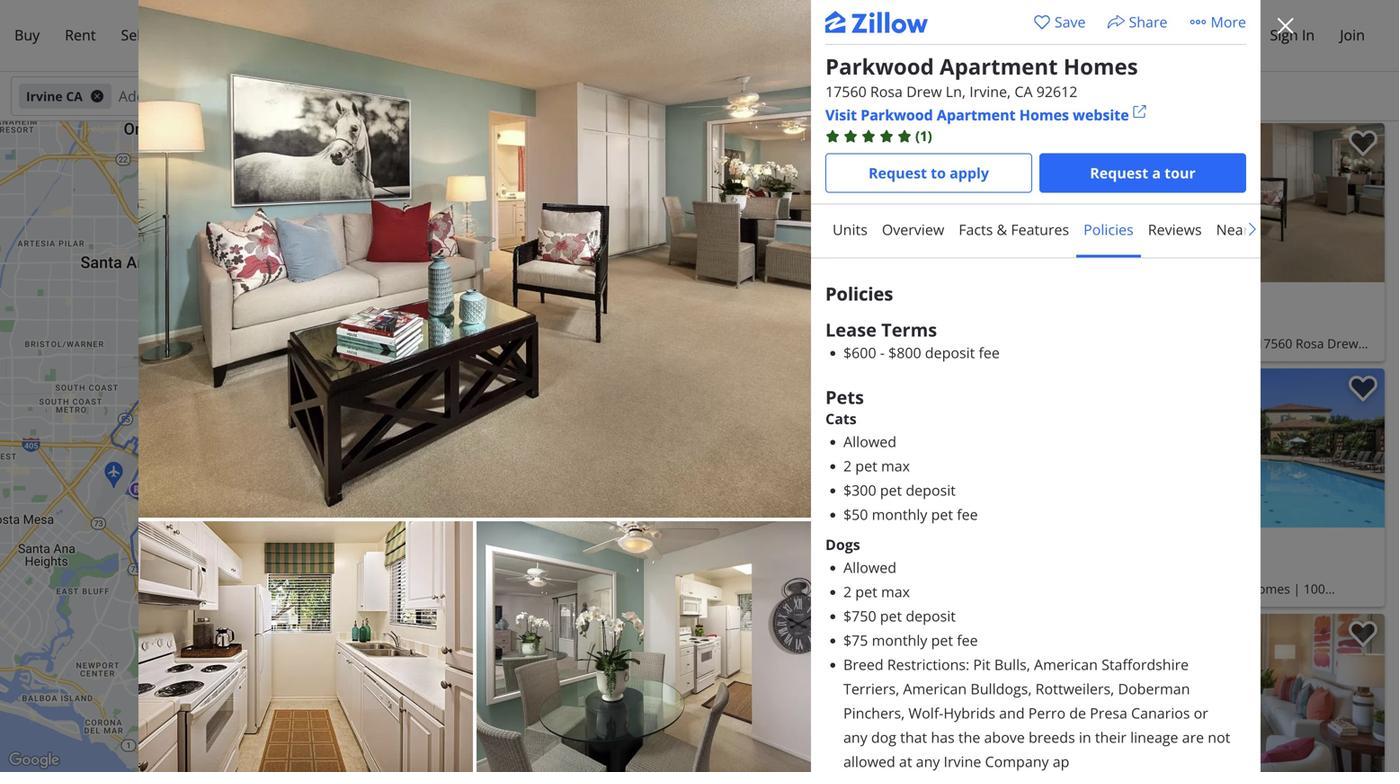 Task type: locate. For each thing, give the bounding box(es) containing it.
1 vertical spatial 3d tour
[[765, 623, 809, 638]]

max inside dogs allowed 2 pet max $750 pet deposit $75 monthly pet fee breed restrictions: pit bulls, american staffordshire terriers, american bulldogs, rottweilers, doberman pinchers, wolf-hybrids and perro de presa canarios or any dog that has the above breeds in their lineage are not allowed at any irvine company ap
[[881, 582, 910, 602]]

not
[[1208, 728, 1231, 748]]

american
[[1035, 655, 1098, 675], [903, 680, 967, 699]]

filled star image
[[844, 129, 858, 143], [862, 129, 876, 143], [880, 129, 894, 143], [898, 129, 912, 143]]

1 vertical spatial fee
[[957, 505, 978, 524]]

save button
[[1033, 11, 1086, 33]]

main navigation
[[0, 0, 1400, 72]]

a
[[1153, 163, 1161, 183], [674, 762, 679, 772]]

bds right 3
[[902, 313, 924, 331]]

1 horizontal spatial any
[[916, 752, 940, 772]]

to
[[931, 163, 946, 183]]

0 vertical spatial any
[[844, 728, 868, 748]]

1 max from the top
[[881, 457, 910, 476]]

san right 403
[[990, 335, 1012, 352]]

irvine,
[[970, 82, 1011, 101], [795, 357, 831, 374], [1094, 357, 1130, 374], [1137, 602, 1173, 619]]

2 horizontal spatial |
[[1294, 581, 1301, 598]]

2 vertical spatial 2
[[844, 582, 852, 602]]

0 vertical spatial three dimensional image
[[754, 134, 765, 145]]

&
[[997, 220, 1008, 239]]

| inside "woodbury square apartment homes | 100 piedmont, irvine, ca"
[[1294, 581, 1301, 598]]

1 vertical spatial terms
[[582, 762, 607, 772]]

1 horizontal spatial policies
[[1084, 220, 1134, 239]]

2 monthly from the top
[[872, 631, 928, 650]]

100
[[1304, 581, 1326, 598]]

parkwood for parkwood apartment homes 17560 rosa drew ln, irvine, ca 92612
[[826, 52, 934, 81]]

0 vertical spatial deposit
[[925, 343, 975, 363]]

request up policies button
[[1090, 163, 1149, 183]]

$2,860+
[[747, 288, 813, 313]]

sign in link
[[1258, 12, 1328, 59]]

2 up $750
[[844, 582, 852, 602]]

1 vertical spatial deposit
[[906, 481, 956, 500]]

any right at
[[916, 752, 940, 772]]

rent link
[[52, 12, 108, 59]]

irvine left remove tag icon
[[26, 88, 63, 105]]

request a tour button
[[1040, 153, 1247, 193]]

request for request a tour
[[1090, 163, 1149, 183]]

tour for orchard hills apartment homes image "three dimensional" image
[[784, 623, 809, 638]]

0 vertical spatial 1
[[920, 127, 928, 145]]

manage
[[991, 25, 1044, 45]]

1 vertical spatial 3d
[[767, 623, 782, 638]]

terms left of
[[582, 762, 607, 772]]

0 vertical spatial american
[[1035, 655, 1098, 675]]

2 3d from the top
[[767, 623, 782, 638]]

1 horizontal spatial bds
[[902, 313, 924, 331]]

company
[[985, 752, 1049, 772]]

2 max from the top
[[881, 582, 910, 602]]

tour
[[784, 132, 809, 147], [784, 623, 809, 638]]

1 horizontal spatial ln,
[[1073, 357, 1091, 374]]

3d left filled star image
[[767, 132, 782, 147]]

their
[[1096, 728, 1127, 748]]

1 vertical spatial drew
[[1328, 335, 1359, 352]]

0 horizontal spatial san
[[747, 335, 768, 352]]

3
[[892, 313, 899, 331]]

homes inside san marino villa apartment homes | 403 san marino, irvine, ca
[[911, 335, 952, 352]]

that
[[901, 728, 928, 748]]

breeds
[[1029, 728, 1076, 748]]

2 vertical spatial parkwood
[[1073, 335, 1132, 352]]

1 bds from the left
[[807, 313, 828, 331]]

ca
[[1015, 82, 1033, 101], [66, 88, 83, 105], [835, 357, 850, 374], [1133, 357, 1149, 374], [1176, 602, 1192, 619]]

bds up villa
[[807, 313, 828, 331]]

bds
[[807, 313, 828, 331], [902, 313, 924, 331]]

ca inside san marino villa apartment homes | 403 san marino, irvine, ca
[[835, 357, 850, 374]]

0 vertical spatial 3d
[[767, 132, 782, 147]]

$300
[[844, 481, 877, 500]]

help link
[[1200, 12, 1256, 59]]

17560 inside parkwood apartment homes | 17560 rosa drew ln, irvine, ca
[[1257, 335, 1293, 352]]

map data ©2023 google
[[473, 762, 571, 772]]

1 vertical spatial 1
[[818, 288, 828, 313]]

0 vertical spatial policies
[[1084, 220, 1134, 239]]

1 horizontal spatial |
[[1247, 335, 1254, 352]]

dogs
[[826, 535, 861, 555]]

ap
[[1053, 752, 1070, 772]]

)
[[928, 127, 933, 145]]

apartment inside parkwood apartment homes 17560 rosa drew ln, irvine, ca 92612
[[940, 52, 1058, 81]]

reviews
[[1149, 220, 1202, 239]]

ln, inside parkwood apartment homes | 17560 rosa drew ln, irvine, ca
[[1073, 357, 1091, 374]]

fee inside pets cats allowed 2 pet max $300 pet deposit $50 monthly pet fee
[[957, 505, 978, 524]]

irvine down the
[[944, 752, 982, 772]]

0 vertical spatial ln,
[[946, 82, 966, 101]]

1 horizontal spatial irvine
[[944, 752, 982, 772]]

1 horizontal spatial drew
[[1328, 335, 1359, 352]]

$3,150+
[[747, 313, 793, 331]]

2 3d tour from the top
[[765, 623, 809, 638]]

allowed down the dogs
[[844, 558, 897, 578]]

1 request from the left
[[869, 163, 927, 183]]

1 vertical spatial tour
[[784, 623, 809, 638]]

three dimensional image for orchard hills apartment homes image
[[754, 625, 765, 636]]

keyboard shortcuts
[[384, 762, 462, 772]]

request to apply button
[[826, 153, 1033, 193]]

save this home image for woodbury square apartment homes | 100 piedmont, irvine, ca
[[1349, 376, 1378, 402]]

staffordshire
[[1102, 655, 1189, 675]]

0 vertical spatial 17560
[[826, 82, 867, 101]]

units
[[833, 220, 868, 239]]

1 vertical spatial rosa
[[1296, 335, 1325, 352]]

a left tour at the right top
[[1153, 163, 1161, 183]]

1 vertical spatial a
[[674, 762, 679, 772]]

san up marino,
[[747, 335, 768, 352]]

0 vertical spatial parkwood
[[826, 52, 934, 81]]

policies up $4,535+
[[826, 282, 894, 306]]

chevron down image
[[362, 89, 377, 103], [644, 89, 658, 103], [784, 89, 798, 103], [512, 147, 526, 161]]

0 vertical spatial monthly
[[872, 505, 928, 524]]

deposit right $800
[[925, 343, 975, 363]]

2 three dimensional image from the top
[[754, 625, 765, 636]]

external navigation image
[[1133, 104, 1148, 119]]

2 allowed from the top
[[844, 558, 897, 578]]

map
[[681, 762, 699, 772]]

max up the breed
[[881, 582, 910, 602]]

1 horizontal spatial terms
[[882, 318, 938, 342]]

0 horizontal spatial rosa
[[871, 82, 903, 101]]

request
[[869, 163, 927, 183], [1090, 163, 1149, 183]]

save this home button
[[1008, 123, 1059, 174], [1335, 123, 1385, 174], [1335, 369, 1385, 419], [1335, 614, 1385, 665]]

advertise link
[[1110, 12, 1198, 59]]

allowed down cats
[[844, 432, 897, 452]]

parkwood inside parkwood apartment homes | 17560 rosa drew ln, irvine, ca
[[1073, 335, 1132, 352]]

1 vertical spatial 17560
[[1257, 335, 1293, 352]]

0 horizontal spatial bds
[[807, 313, 828, 331]]

deposit inside dogs allowed 2 pet max $750 pet deposit $75 monthly pet fee breed restrictions: pit bulls, american staffordshire terriers, american bulldogs, rottweilers, doberman pinchers, wolf-hybrids and perro de presa canarios or any dog that has the above breeds in their lineage are not allowed at any irvine company ap
[[906, 607, 956, 626]]

deposit right loading image
[[906, 481, 956, 500]]

0 vertical spatial fee
[[979, 343, 1000, 363]]

homes
[[1064, 52, 1139, 81], [1020, 105, 1070, 125], [911, 335, 952, 352], [1202, 335, 1243, 352], [1249, 581, 1291, 598]]

terms of use link
[[582, 762, 634, 772]]

2 vertical spatial deposit
[[906, 607, 956, 626]]

loading image
[[860, 482, 878, 499]]

monthly inside dogs allowed 2 pet max $750 pet deposit $75 monthly pet fee breed restrictions: pit bulls, american staffordshire terriers, american bulldogs, rottweilers, doberman pinchers, wolf-hybrids and perro de presa canarios or any dog that has the above breeds in their lineage are not allowed at any irvine company ap
[[872, 631, 928, 650]]

parkwood apartment homes image
[[1066, 123, 1385, 282]]

pet down loading...
[[932, 505, 954, 524]]

2 tour from the top
[[784, 623, 809, 638]]

tour left filled star image
[[784, 132, 809, 147]]

3d tour
[[765, 132, 809, 147], [765, 623, 809, 638]]

0 horizontal spatial drew
[[907, 82, 942, 101]]

1 monthly from the top
[[872, 505, 928, 524]]

1 allowed from the top
[[844, 432, 897, 452]]

close image
[[1276, 15, 1297, 37]]

0 horizontal spatial request
[[869, 163, 927, 183]]

0 horizontal spatial irvine
[[26, 88, 63, 105]]

deposit up restrictions:
[[906, 607, 956, 626]]

ca inside "woodbury square apartment homes | 100 piedmont, irvine, ca"
[[1176, 602, 1192, 619]]

0 vertical spatial irvine
[[26, 88, 63, 105]]

request for request to apply
[[869, 163, 927, 183]]

( 1 )
[[916, 127, 933, 145]]

zillow building page image
[[826, 11, 932, 33]]

dogs allowed 2 pet max $750 pet deposit $75 monthly pet fee breed restrictions: pit bulls, american staffordshire terriers, american bulldogs, rottweilers, doberman pinchers, wolf-hybrids and perro de presa canarios or any dog that has the above breeds in their lineage are not allowed at any irvine company ap
[[826, 535, 1231, 772]]

1 horizontal spatial 1
[[920, 127, 928, 145]]

1 3d tour from the top
[[765, 132, 809, 147]]

filters element
[[0, 72, 1400, 121]]

2 down the $2,860+ 1 bd
[[797, 313, 804, 331]]

villa
[[817, 335, 841, 352]]

cats
[[826, 409, 857, 429]]

1 vertical spatial ln,
[[1073, 357, 1091, 374]]

403
[[966, 335, 987, 352]]

parkwood inside parkwood apartment homes 17560 rosa drew ln, irvine, ca 92612
[[826, 52, 934, 81]]

save this home image for san marino villa apartment homes | 403 san marino, irvine, ca
[[1023, 130, 1052, 157]]

any up allowed
[[844, 728, 868, 748]]

tour
[[1165, 163, 1196, 183]]

save this home button for parkwood apartment homes | 17560 rosa drew ln, irvine, ca
[[1335, 123, 1385, 174]]

2 up $300
[[844, 457, 852, 476]]

rent
[[65, 25, 96, 45]]

help
[[1212, 25, 1244, 45]]

1 vertical spatial policies
[[826, 282, 894, 306]]

1 vertical spatial three dimensional image
[[754, 625, 765, 636]]

policies inside button
[[1084, 220, 1134, 239]]

0 horizontal spatial a
[[674, 762, 679, 772]]

three dimensional image
[[754, 134, 765, 145], [754, 625, 765, 636]]

1 vertical spatial max
[[881, 582, 910, 602]]

0 vertical spatial 3d tour
[[765, 132, 809, 147]]

allowed
[[844, 752, 896, 772]]

request a tour
[[1090, 163, 1196, 183]]

3d
[[767, 132, 782, 147], [767, 623, 782, 638]]

agent
[[279, 25, 318, 45]]

0 vertical spatial 2
[[797, 313, 804, 331]]

request left to
[[869, 163, 927, 183]]

1 3d from the top
[[767, 132, 782, 147]]

2 inside dogs allowed 2 pet max $750 pet deposit $75 monthly pet fee breed restrictions: pit bulls, american staffordshire terriers, american bulldogs, rottweilers, doberman pinchers, wolf-hybrids and perro de presa canarios or any dog that has the above breeds in their lineage are not allowed at any irvine company ap
[[844, 582, 852, 602]]

ln, inside parkwood apartment homes 17560 rosa drew ln, irvine, ca 92612
[[946, 82, 966, 101]]

save this home button for woodbury square apartment homes | 100 piedmont, irvine, ca
[[1335, 369, 1385, 419]]

1 horizontal spatial chevron down image
[[636, 735, 649, 748]]

0 horizontal spatial 17560
[[826, 82, 867, 101]]

allowed
[[844, 432, 897, 452], [844, 558, 897, 578]]

0 vertical spatial max
[[881, 457, 910, 476]]

chevron down image
[[475, 89, 489, 103], [893, 89, 907, 103], [636, 735, 649, 748]]

3d tour left filled star image
[[765, 132, 809, 147]]

|
[[955, 335, 962, 352], [1247, 335, 1254, 352], [1294, 581, 1301, 598]]

1 horizontal spatial request
[[1090, 163, 1149, 183]]

san marino villa apartment homes | 403 san marino, irvine, ca link
[[747, 333, 1052, 374]]

zillow logo image
[[628, 22, 772, 53]]

monthly down loading...
[[872, 505, 928, 524]]

remove tag image
[[90, 89, 104, 103]]

american up rottweilers,
[[1035, 655, 1098, 675]]

1 three dimensional image from the top
[[754, 134, 765, 145]]

homes inside "woodbury square apartment homes | 100 piedmont, irvine, ca"
[[1249, 581, 1291, 598]]

1 left bd
[[818, 288, 828, 313]]

shortcuts
[[424, 762, 462, 772]]

1
[[920, 127, 928, 145], [818, 288, 828, 313]]

1 horizontal spatial rosa
[[1296, 335, 1325, 352]]

-
[[880, 343, 885, 363]]

sell
[[121, 25, 144, 45]]

monthly
[[872, 505, 928, 524], [872, 631, 928, 650]]

1 horizontal spatial san
[[990, 335, 1012, 352]]

0 vertical spatial rosa
[[871, 82, 903, 101]]

0 vertical spatial tour
[[784, 132, 809, 147]]

save this home image
[[1023, 130, 1052, 157], [1349, 130, 1378, 157], [1349, 376, 1378, 402], [1349, 622, 1378, 648]]

pit
[[974, 655, 991, 675]]

above
[[985, 728, 1025, 748]]

0 horizontal spatial ln,
[[946, 82, 966, 101]]

0 vertical spatial terms
[[882, 318, 938, 342]]

irvine, inside parkwood apartment homes | 17560 rosa drew ln, irvine, ca
[[1094, 357, 1130, 374]]

0 horizontal spatial |
[[955, 335, 962, 352]]

1 vertical spatial monthly
[[872, 631, 928, 650]]

home
[[169, 25, 210, 45]]

$2,860+ 1 bd
[[747, 288, 856, 313]]

three dimensional image for san marino villa apartment homes image
[[754, 134, 765, 145]]

0 horizontal spatial policies
[[826, 282, 894, 306]]

$600
[[844, 343, 877, 363]]

monthly inside pets cats allowed 2 pet max $300 pet deposit $50 monthly pet fee
[[872, 505, 928, 524]]

a inside request a tour button
[[1153, 163, 1161, 183]]

0 vertical spatial allowed
[[844, 432, 897, 452]]

3d tour left $75
[[765, 623, 809, 638]]

map region
[[0, 99, 825, 773]]

1 vertical spatial allowed
[[844, 558, 897, 578]]

0 vertical spatial drew
[[907, 82, 942, 101]]

pet up loading image
[[856, 457, 878, 476]]

apply
[[950, 163, 990, 183]]

monthly up restrictions:
[[872, 631, 928, 650]]

2 vertical spatial fee
[[957, 631, 978, 650]]

1 up request to apply
[[920, 127, 928, 145]]

0 horizontal spatial terms
[[582, 762, 607, 772]]

1 horizontal spatial 17560
[[1257, 335, 1293, 352]]

keyboard shortcuts button
[[384, 761, 462, 773]]

terms up $800
[[882, 318, 938, 342]]

fee inside dogs allowed 2 pet max $750 pet deposit $75 monthly pet fee breed restrictions: pit bulls, american staffordshire terriers, american bulldogs, rottweilers, doberman pinchers, wolf-hybrids and perro de presa canarios or any dog that has the above breeds in their lineage are not allowed at any irvine company ap
[[957, 631, 978, 650]]

woodbury
[[1073, 581, 1135, 598]]

1 vertical spatial american
[[903, 680, 967, 699]]

tour left $75
[[784, 623, 809, 638]]

1 horizontal spatial a
[[1153, 163, 1161, 183]]

policies down request a tour button
[[1084, 220, 1134, 239]]

2
[[797, 313, 804, 331], [844, 457, 852, 476], [844, 582, 852, 602]]

2 bds from the left
[[902, 313, 924, 331]]

de
[[1070, 704, 1087, 723]]

1 for $2,860+
[[818, 288, 828, 313]]

a left map
[[674, 762, 679, 772]]

3d for "three dimensional" image for san marino villa apartment homes image
[[767, 132, 782, 147]]

woodbury square apartment homes image
[[1066, 369, 1385, 528]]

sell link
[[108, 12, 157, 59]]

1 vertical spatial irvine
[[944, 752, 982, 772]]

american down restrictions:
[[903, 680, 967, 699]]

1 vertical spatial 2
[[844, 457, 852, 476]]

visit parkwood apartment homes website
[[826, 105, 1130, 125]]

bds for $3,150+ 2 bds
[[807, 313, 828, 331]]

3d left $75
[[767, 623, 782, 638]]

the
[[959, 728, 981, 748]]

0 horizontal spatial 1
[[818, 288, 828, 313]]

0 vertical spatial a
[[1153, 163, 1161, 183]]

1 tour from the top
[[784, 132, 809, 147]]

apartment inside san marino villa apartment homes | 403 san marino, irvine, ca
[[844, 335, 907, 352]]

max up loading...
[[881, 457, 910, 476]]

2 request from the left
[[1090, 163, 1149, 183]]

1 for (
[[920, 127, 928, 145]]

are
[[1183, 728, 1205, 748]]



Task type: describe. For each thing, give the bounding box(es) containing it.
marino
[[772, 335, 813, 352]]

google image
[[4, 749, 64, 773]]

92612
[[1037, 82, 1078, 101]]

wolf-
[[909, 704, 944, 723]]

pinchers,
[[844, 704, 905, 723]]

join
[[1341, 25, 1366, 45]]

more image
[[1190, 13, 1208, 31]]

3d tour for san marino villa apartment homes image
[[765, 132, 809, 147]]

3 filled star image from the left
[[880, 129, 894, 143]]

search image
[[254, 89, 268, 103]]

finder
[[322, 25, 362, 45]]

chevron right image
[[1246, 222, 1260, 237]]

advertisement region
[[739, 369, 1059, 607]]

a for request
[[1153, 163, 1161, 183]]

3d tour for orchard hills apartment homes image
[[765, 623, 809, 638]]

request to apply
[[869, 163, 990, 183]]

2 san from the left
[[990, 335, 1012, 352]]

close image
[[682, 148, 694, 160]]

visit
[[826, 105, 857, 125]]

marino,
[[747, 357, 792, 374]]

apartment inside parkwood apartment homes | 17560 rosa drew ln, irvine, ca
[[1135, 335, 1199, 352]]

policies button
[[1077, 205, 1141, 258]]

website
[[1073, 105, 1130, 125]]

san marino villa apartment homes image
[[739, 123, 1059, 282]]

bds for $4,535+ 3 bds
[[902, 313, 924, 331]]

bd
[[833, 288, 856, 313]]

nearby schools button
[[1210, 205, 1327, 255]]

woodbury square apartment homes | 100 piedmont, irvine, ca link
[[1073, 578, 1378, 619]]

rosa inside parkwood apartment homes 17560 rosa drew ln, irvine, ca 92612
[[871, 82, 903, 101]]

error
[[701, 762, 720, 772]]

parkwood apartment homes | 17560 rosa drew ln, irvine, ca
[[1073, 335, 1359, 374]]

homes inside parkwood apartment homes 17560 rosa drew ln, irvine, ca 92612
[[1064, 52, 1139, 81]]

building photo 2 image
[[139, 522, 473, 773]]

irvine inside dogs allowed 2 pet max $750 pet deposit $75 monthly pet fee breed restrictions: pit bulls, american staffordshire terriers, american bulldogs, rottweilers, doberman pinchers, wolf-hybrids and perro de presa canarios or any dog that has the above breeds in their lineage are not allowed at any irvine company ap
[[944, 752, 982, 772]]

$750
[[844, 607, 877, 626]]

17560 inside parkwood apartment homes 17560 rosa drew ln, irvine, ca 92612
[[826, 82, 867, 101]]

save this home image for parkwood apartment homes | 17560 rosa drew ln, irvine, ca
[[1349, 130, 1378, 157]]

ca inside 'filters' 'element'
[[66, 88, 83, 105]]

pet up restrictions:
[[932, 631, 954, 650]]

woodbury square apartment homes | 100 piedmont, irvine, ca
[[1073, 581, 1326, 619]]

pet up $750
[[856, 582, 878, 602]]

map
[[473, 762, 491, 772]]

has
[[931, 728, 955, 748]]

overview
[[882, 220, 945, 239]]

0 horizontal spatial chevron down image
[[475, 89, 489, 103]]

1 vertical spatial parkwood
[[861, 105, 934, 125]]

bulls,
[[995, 655, 1031, 675]]

buy
[[14, 25, 40, 45]]

$3,150+ 2 bds
[[747, 313, 828, 331]]

homes inside parkwood apartment homes | 17560 rosa drew ln, irvine, ca
[[1202, 335, 1243, 352]]

restrictions:
[[888, 655, 970, 675]]

drew inside parkwood apartment homes 17560 rosa drew ln, irvine, ca 92612
[[907, 82, 942, 101]]

or
[[1194, 704, 1209, 723]]

clear field image
[[251, 89, 265, 103]]

1 vertical spatial any
[[916, 752, 940, 772]]

building photo 1 image
[[139, 0, 811, 518]]

nearby schools
[[1217, 220, 1320, 239]]

terms of use
[[582, 762, 634, 772]]

facts & features button
[[952, 205, 1077, 255]]

irvine inside 'filters' 'element'
[[26, 88, 63, 105]]

drew inside parkwood apartment homes | 17560 rosa drew ln, irvine, ca
[[1328, 335, 1359, 352]]

irvine, inside parkwood apartment homes 17560 rosa drew ln, irvine, ca 92612
[[970, 82, 1011, 101]]

manage rentals link
[[978, 12, 1110, 59]]

lease terms $600 - $800 deposit fee
[[826, 318, 1000, 363]]

tour for "three dimensional" image for san marino villa apartment homes image
[[784, 132, 809, 147]]

perro
[[1029, 704, 1066, 723]]

filled star image
[[826, 129, 840, 143]]

max inside pets cats allowed 2 pet max $300 pet deposit $50 monthly pet fee
[[881, 457, 910, 476]]

reviews button
[[1141, 205, 1210, 255]]

deposit inside lease terms $600 - $800 deposit fee
[[925, 343, 975, 363]]

save this home button for san marino villa apartment homes | 403 san marino, irvine, ca
[[1008, 123, 1059, 174]]

save
[[1055, 12, 1086, 31]]

2 filled star image from the left
[[862, 129, 876, 143]]

hybrids
[[944, 704, 996, 723]]

allowed inside pets cats allowed 2 pet max $300 pet deposit $50 monthly pet fee
[[844, 432, 897, 452]]

units button
[[826, 205, 875, 255]]

apartment inside "woodbury square apartment homes | 100 piedmont, irvine, ca"
[[1183, 581, 1246, 598]]

| inside parkwood apartment homes | 17560 rosa drew ln, irvine, ca
[[1247, 335, 1254, 352]]

boundary
[[613, 145, 675, 162]]

(
[[916, 127, 920, 145]]

orchard hills apartment homes image
[[739, 614, 1059, 773]]

at
[[899, 752, 913, 772]]

santa clara apartment homes image
[[1066, 614, 1385, 773]]

remove boundary button
[[543, 136, 711, 172]]

pet right $750
[[880, 607, 902, 626]]

presa
[[1090, 704, 1128, 723]]

3d for orchard hills apartment homes image "three dimensional" image
[[767, 623, 782, 638]]

more
[[1211, 12, 1247, 31]]

terriers,
[[844, 680, 900, 699]]

4 filled star image from the left
[[898, 129, 912, 143]]

terms inside lease terms $600 - $800 deposit fee
[[882, 318, 938, 342]]

pets
[[826, 385, 864, 410]]

0 horizontal spatial any
[[844, 728, 868, 748]]

remove
[[560, 145, 610, 162]]

0 horizontal spatial american
[[903, 680, 967, 699]]

parkwood for parkwood apartment homes | 17560 rosa drew ln, irvine, ca
[[1073, 335, 1132, 352]]

fee inside lease terms $600 - $800 deposit fee
[[979, 343, 1000, 363]]

in
[[1079, 728, 1092, 748]]

irvine, inside "woodbury square apartment homes | 100 piedmont, irvine, ca"
[[1137, 602, 1173, 619]]

parkwood apartment homes | 17560 rosa drew ln, irvine, ca link
[[1073, 333, 1378, 374]]

1 san from the left
[[747, 335, 768, 352]]

ca inside parkwood apartment homes | 17560 rosa drew ln, irvine, ca
[[1133, 357, 1149, 374]]

deposit inside pets cats allowed 2 pet max $300 pet deposit $50 monthly pet fee
[[906, 481, 956, 500]]

ca inside parkwood apartment homes 17560 rosa drew ln, irvine, ca 92612
[[1015, 82, 1033, 101]]

heart image
[[1033, 13, 1051, 31]]

pet right loading image
[[880, 481, 902, 500]]

a for report
[[674, 762, 679, 772]]

building photo 3 image
[[477, 522, 811, 773]]

bulldogs,
[[971, 680, 1032, 699]]

agent finder link
[[266, 12, 374, 59]]

lease
[[826, 318, 877, 342]]

home loans
[[169, 25, 254, 45]]

keyboard
[[384, 762, 422, 772]]

buy link
[[2, 12, 52, 59]]

lineage
[[1131, 728, 1179, 748]]

in
[[1302, 25, 1315, 45]]

rentals
[[1048, 25, 1098, 45]]

1 horizontal spatial american
[[1035, 655, 1098, 675]]

irvine, inside san marino villa apartment homes | 403 san marino, irvine, ca
[[795, 357, 831, 374]]

$4,535+ 3 bds
[[842, 313, 924, 331]]

sign
[[1271, 25, 1299, 45]]

facts
[[959, 220, 993, 239]]

allowed inside dogs allowed 2 pet max $750 pet deposit $75 monthly pet fee breed restrictions: pit bulls, american staffordshire terriers, american bulldogs, rottweilers, doberman pinchers, wolf-hybrids and perro de presa canarios or any dog that has the above breeds in their lineage are not allowed at any irvine company ap
[[844, 558, 897, 578]]

of
[[609, 762, 617, 772]]

sign in
[[1271, 25, 1315, 45]]

2 inside pets cats allowed 2 pet max $300 pet deposit $50 monthly pet fee
[[844, 457, 852, 476]]

$4,535+
[[842, 313, 889, 331]]

manage rentals
[[991, 25, 1098, 45]]

google
[[543, 762, 571, 772]]

square
[[1138, 581, 1179, 598]]

minus image
[[681, 729, 700, 748]]

doberman
[[1119, 680, 1191, 699]]

visit parkwood apartment homes website link
[[826, 104, 1247, 126]]

rosa inside parkwood apartment homes | 17560 rosa drew ln, irvine, ca
[[1296, 335, 1325, 352]]

2 horizontal spatial chevron down image
[[893, 89, 907, 103]]

| inside san marino villa apartment homes | 403 san marino, irvine, ca
[[955, 335, 962, 352]]

piedmont,
[[1073, 602, 1133, 619]]

remove boundary
[[560, 145, 675, 162]]

plus image
[[681, 682, 700, 701]]

1 filled star image from the left
[[844, 129, 858, 143]]



Task type: vqa. For each thing, say whether or not it's contained in the screenshot.
View
no



